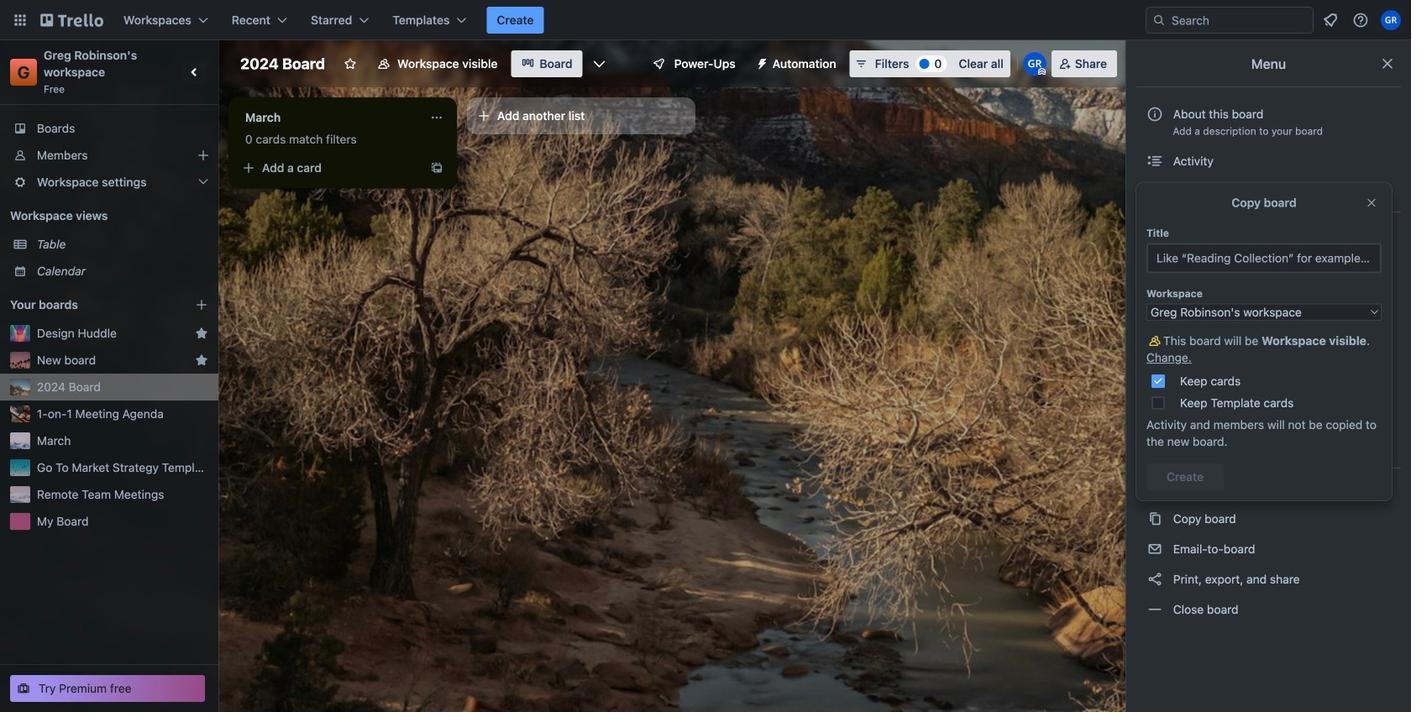 Task type: describe. For each thing, give the bounding box(es) containing it.
0 notifications image
[[1321, 10, 1341, 30]]

open information menu image
[[1353, 12, 1370, 29]]

back to home image
[[40, 7, 103, 34]]

Search field
[[1166, 8, 1313, 32]]

workspace navigation collapse icon image
[[183, 60, 207, 84]]

add board image
[[195, 298, 208, 312]]

greg robinson (gregrobinson96) image inside primary element
[[1381, 10, 1402, 30]]

search image
[[1153, 13, 1166, 27]]

1 starred icon image from the top
[[195, 327, 208, 340]]

this member is an admin of this board. image
[[1038, 68, 1046, 76]]

2 starred icon image from the top
[[195, 354, 208, 367]]



Task type: vqa. For each thing, say whether or not it's contained in the screenshot.
leftmost also
no



Task type: locate. For each thing, give the bounding box(es) containing it.
primary element
[[0, 0, 1412, 40]]

5 sm image from the top
[[1147, 541, 1164, 558]]

3 sm image from the top
[[1147, 436, 1164, 453]]

None text field
[[235, 104, 423, 131]]

0 vertical spatial starred icon image
[[195, 327, 208, 340]]

None submit
[[1147, 464, 1224, 491]]

1 vertical spatial starred icon image
[[195, 354, 208, 367]]

1 vertical spatial greg robinson (gregrobinson96) image
[[1023, 52, 1047, 76]]

Board name text field
[[232, 50, 334, 77]]

0 horizontal spatial greg robinson (gregrobinson96) image
[[1023, 52, 1047, 76]]

Like "Reading Collection" for example… text field
[[1147, 243, 1382, 274]]

2 sm image from the top
[[1147, 406, 1164, 423]]

1 sm image from the top
[[1147, 153, 1164, 170]]

sm image
[[749, 50, 773, 74], [1147, 183, 1164, 200], [1147, 224, 1164, 241], [1147, 315, 1164, 332], [1147, 333, 1164, 350], [1147, 345, 1164, 362], [1147, 376, 1164, 392], [1147, 481, 1164, 497], [1147, 571, 1164, 588], [1147, 602, 1164, 618]]

sm image
[[1147, 153, 1164, 170], [1147, 406, 1164, 423], [1147, 436, 1164, 453], [1147, 511, 1164, 528], [1147, 541, 1164, 558]]

star or unstar board image
[[344, 57, 357, 71]]

customize views image
[[591, 55, 608, 72]]

0 vertical spatial greg robinson (gregrobinson96) image
[[1381, 10, 1402, 30]]

1 horizontal spatial greg robinson (gregrobinson96) image
[[1381, 10, 1402, 30]]

4 sm image from the top
[[1147, 511, 1164, 528]]

create from template… image
[[430, 161, 444, 175]]

greg robinson (gregrobinson96) image
[[1381, 10, 1402, 30], [1023, 52, 1047, 76]]

your boards with 8 items element
[[10, 295, 170, 315]]

starred icon image
[[195, 327, 208, 340], [195, 354, 208, 367]]



